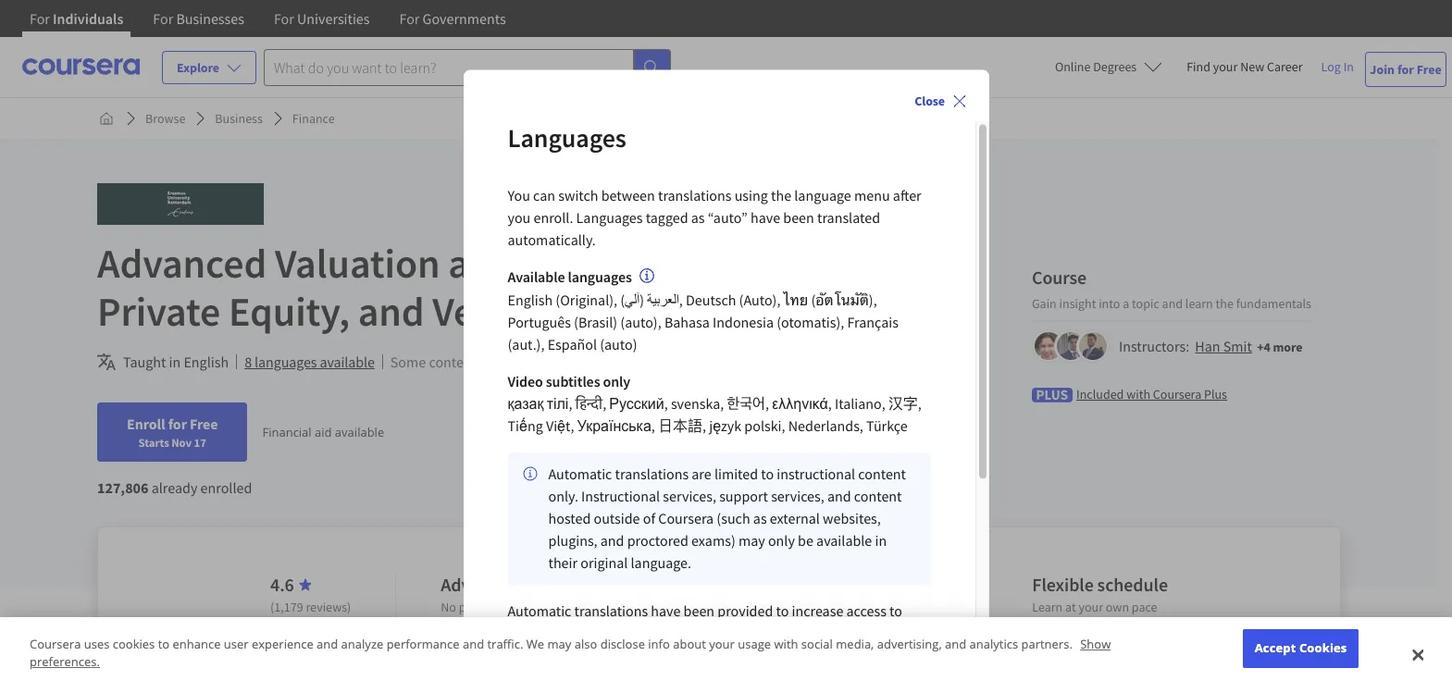 Task type: describe. For each thing, give the bounding box(es) containing it.
español
[[548, 336, 597, 354]]

join
[[1371, 61, 1395, 77]]

more information on translated content image
[[640, 269, 654, 284]]

and left traffic. at the bottom of page
[[463, 636, 484, 653]]

for businesses
[[153, 9, 244, 28]]

may left not
[[480, 353, 507, 371]]

available inside automatic translations are limited to instructional content only. instructional services, support services, and content hosted outside of coursera (such as external websites, plugins, and proctored exams) may only be available in their original language.
[[817, 532, 873, 551]]

français
[[848, 314, 899, 332]]

only inside "video subtitles only қазақ тілі, हिन्दी, русский, svenska, 한국어, ελληνικά, italiano, 汉字, tiếng việt, українська, 日本語, język polski, nederlands, türkçe"
[[603, 373, 631, 391]]

(otomatis),
[[777, 314, 845, 332]]

coursera plus image
[[1032, 388, 1073, 402]]

have inside automatic translations have been provided to increase access to instructional content, but they may contain errors. you can report errors from the language menu to help us improve translations for all coursera learners.
[[651, 602, 681, 621]]

preferences.
[[30, 654, 100, 671]]

and left analytics
[[945, 636, 967, 653]]

only.
[[549, 488, 579, 506]]

individuals
[[53, 9, 123, 28]]

only inside automatic translations are limited to instructional content only. instructional services, support services, and content hosted outside of coursera (such as external websites, plugins, and proctored exams) may only be available in their original language.
[[768, 532, 795, 551]]

available for financial aid available
[[335, 424, 384, 441]]

-
[[677, 238, 690, 289]]

0 horizontal spatial with
[[775, 636, 799, 653]]

of
[[643, 510, 656, 528]]

can inside "you can switch between translations using the language menu after you enroll. languages tagged as "auto" have been translated automatically."
[[533, 186, 556, 205]]

advanced for advanced level no previous experience necessary
[[441, 573, 518, 596]]

2 vertical spatial content
[[854, 488, 902, 506]]

languages inside "you can switch between translations using the language menu after you enroll. languages tagged as "auto" have been translated automatically."
[[576, 208, 643, 227]]

at inside flexible schedule learn at your own pace
[[1066, 599, 1077, 616]]

join for free link
[[1366, 51, 1447, 87]]

necessary
[[570, 599, 624, 616]]

to inside automatic translations are limited to instructional content only. instructional services, support services, and content hosted outside of coursera (such as external websites, plugins, and proctored exams) may only be available in their original language.
[[761, 465, 774, 484]]

for for join
[[1398, 61, 1415, 77]]

language inside automatic translations have been provided to increase access to instructional content, but they may contain errors. you can report errors from the language menu to help us improve translations for all coursera learners.
[[604, 647, 661, 665]]

approx. 16 hours to complete 3 weeks at 5 hours a week
[[714, 573, 943, 616]]

not
[[510, 353, 530, 371]]

enroll
[[127, 415, 165, 433]]

browse
[[145, 110, 186, 127]]

external
[[770, 510, 820, 528]]

may inside automatic translations have been provided to increase access to instructional content, but they may contain errors. you can report errors from the language menu to help us improve translations for all coursera learners.
[[699, 625, 725, 643]]

show preferences.
[[30, 636, 1111, 671]]

level
[[521, 573, 559, 596]]

8
[[245, 353, 252, 371]]

user
[[224, 636, 249, 653]]

us
[[748, 647, 763, 665]]

translations up content,
[[575, 602, 648, 621]]

translations down report
[[820, 647, 894, 665]]

learn
[[1033, 599, 1063, 616]]

language.
[[631, 554, 692, 573]]

polski,
[[745, 417, 786, 436]]

browse link
[[138, 102, 193, 135]]

tagged
[[646, 208, 688, 227]]

한국어,
[[727, 395, 769, 414]]

erasmus university rotterdam image
[[97, 183, 264, 225]]

after
[[893, 186, 922, 205]]

be inside automatic translations are limited to instructional content only. instructional services, support services, and content hosted outside of coursera (such as external websites, plugins, and proctored exams) may only be available in their original language.
[[798, 532, 814, 551]]

video subtitles only қазақ тілі, हिन्दी, русский, svenska, 한국어, ελληνικά, italiano, 汉字, tiếng việt, українська, 日本語, język polski, nederlands, türkçe
[[508, 373, 922, 436]]

english inside english (original), العربية (آلي), deutsch (auto), ไทย (อัตโนมัติ), português (brasil) (auto), bahasa indonesia (otomatis), français (aut.), español (auto)
[[508, 291, 553, 310]]

taught in english
[[123, 353, 229, 371]]

translated inside "you can switch between translations using the language menu after you enroll. languages tagged as "auto" have been translated automatically."
[[818, 208, 881, 227]]

info
[[648, 636, 670, 653]]

for universities
[[274, 9, 370, 28]]

banner navigation
[[15, 0, 521, 51]]

coursera left plus
[[1154, 386, 1202, 402]]

find your new career
[[1187, 58, 1303, 75]]

media,
[[836, 636, 874, 653]]

қазақ
[[508, 395, 544, 414]]

0 horizontal spatial in
[[169, 353, 181, 371]]

available languages
[[508, 268, 632, 286]]

can inside automatic translations have been provided to increase access to instructional content, but they may contain errors. you can report errors from the language menu to help us improve translations for all coursera learners.
[[847, 625, 869, 643]]

coursera up preferences.
[[30, 636, 81, 653]]

m&a,
[[698, 238, 788, 289]]

han smit image
[[1035, 332, 1063, 360]]

are
[[692, 465, 712, 484]]

0 vertical spatial hours
[[801, 573, 846, 596]]

automatic translations are limited to instructional content only. instructional services, support services, and content hosted outside of coursera (such as external websites, plugins, and proctored exams) may only be available in their original language.
[[549, 465, 907, 573]]

svenska,
[[671, 395, 724, 414]]

schedule
[[1098, 573, 1168, 596]]

into
[[1099, 295, 1121, 312]]

coursera inside automatic translations have been provided to increase access to instructional content, but they may contain errors. you can report errors from the language menu to help us improve translations for all coursera learners.
[[526, 669, 581, 688]]

plugins,
[[549, 532, 598, 551]]

you can switch between translations using the language menu after you enroll. languages tagged as "auto" have been translated automatically.
[[508, 186, 922, 249]]

complete
[[869, 573, 943, 596]]

your inside flexible schedule learn at your own pace
[[1079, 599, 1104, 616]]

and inside course gain insight into a topic and learn the fundamentals
[[1163, 295, 1183, 312]]

analyze
[[341, 636, 384, 653]]

at inside approx. 16 hours to complete 3 weeks at 5 hours a week
[[759, 599, 770, 616]]

han smit link
[[1196, 337, 1253, 355]]

to inside approx. 16 hours to complete 3 weeks at 5 hours a week
[[849, 573, 866, 596]]

from
[[548, 647, 577, 665]]

8 languages available
[[245, 353, 375, 371]]

nishad matawlie image
[[1080, 332, 1107, 360]]

for for individuals
[[30, 9, 50, 28]]

previous
[[459, 599, 506, 616]]

a inside approx. 16 hours to complete 3 weeks at 5 hours a week
[[815, 599, 822, 616]]

nov
[[171, 435, 192, 450]]

plus
[[1205, 386, 1228, 402]]

0 vertical spatial content
[[429, 353, 477, 371]]

translations inside automatic translations are limited to instructional content only. instructional services, support services, and content hosted outside of coursera (such as external websites, plugins, and proctored exams) may only be available in their original language.
[[615, 465, 689, 484]]

been inside automatic translations have been provided to increase access to instructional content, but they may contain errors. you can report errors from the language menu to help us improve translations for all coursera learners.
[[684, 602, 715, 621]]

(auto)
[[600, 336, 638, 354]]

universities
[[297, 9, 370, 28]]

"auto"
[[708, 208, 748, 227]]

हिन्दी,
[[576, 395, 607, 414]]

find
[[1187, 58, 1211, 75]]

for for governments
[[400, 9, 420, 28]]

included with coursera plus
[[1077, 386, 1228, 402]]

as inside "you can switch between translations using the language menu after you enroll. languages tagged as "auto" have been translated automatically."
[[691, 208, 705, 227]]

in
[[1344, 58, 1355, 75]]

日本語,
[[658, 417, 706, 436]]

coursera image
[[22, 52, 140, 82]]

(aut.),
[[508, 336, 545, 354]]

indonesia
[[713, 314, 774, 332]]

português
[[508, 314, 571, 332]]

+4
[[1258, 338, 1271, 355]]

5
[[773, 599, 779, 616]]

they
[[668, 625, 696, 643]]

the inside automatic translations have been provided to increase access to instructional content, but they may contain errors. you can report errors from the language menu to help us improve translations for all coursera learners.
[[580, 647, 601, 665]]

việt,
[[546, 417, 575, 436]]

experience inside advanced level no previous experience necessary
[[508, 599, 567, 616]]

to up "errors."
[[776, 602, 789, 621]]

dyaran bansraj image
[[1057, 332, 1085, 360]]

汉字,
[[889, 395, 922, 414]]

available for 8 languages available
[[320, 353, 375, 371]]

(such
[[717, 510, 751, 528]]

(1,179 reviews)
[[270, 599, 351, 616]]

private
[[97, 286, 221, 337]]

and left analyze
[[317, 636, 338, 653]]

language inside "you can switch between translations using the language menu after you enroll. languages tagged as "auto" have been translated automatically."
[[795, 186, 852, 205]]

disclose
[[601, 636, 645, 653]]

2 services, from the left
[[771, 488, 825, 506]]

instructional inside automatic translations are limited to instructional content only. instructional services, support services, and content hosted outside of coursera (such as external websites, plugins, and proctored exams) may only be available in their original language.
[[777, 465, 856, 484]]

automatic for automatic translations have been provided to increase access to instructional content, but they may contain errors. you can report errors from the language menu to help us improve translations for all coursera learners.
[[508, 602, 572, 621]]

pace
[[1132, 599, 1158, 616]]

hosted
[[549, 510, 591, 528]]



Task type: vqa. For each thing, say whether or not it's contained in the screenshot.


Task type: locate. For each thing, give the bounding box(es) containing it.
venture
[[433, 286, 569, 337]]

1 vertical spatial be
[[798, 532, 814, 551]]

menu inside automatic translations have been provided to increase access to instructional content, but they may contain errors. you can report errors from the language menu to help us improve translations for all coursera learners.
[[664, 647, 699, 665]]

1 horizontal spatial for
[[897, 647, 914, 665]]

0 vertical spatial automatic
[[549, 465, 612, 484]]

advanced
[[97, 238, 267, 289], [441, 573, 518, 596]]

(آلي),
[[621, 291, 683, 310]]

and up websites,
[[828, 488, 852, 506]]

languages up switch
[[508, 121, 627, 155]]

8 languages available button
[[245, 351, 375, 373]]

for for businesses
[[153, 9, 173, 28]]

a inside course gain insight into a topic and learn the fundamentals
[[1123, 295, 1130, 312]]

may right we
[[548, 636, 572, 653]]

as inside automatic translations are limited to instructional content only. instructional services, support services, and content hosted outside of coursera (such as external websites, plugins, and proctored exams) may only be available in their original language.
[[754, 510, 767, 528]]

0 vertical spatial english
[[508, 291, 553, 310]]

language right using
[[795, 186, 852, 205]]

ไทย
[[784, 291, 809, 310]]

proctored
[[627, 532, 689, 551]]

automatic
[[549, 465, 612, 484], [508, 602, 572, 621]]

0 horizontal spatial instructional
[[508, 625, 586, 643]]

been inside "you can switch between translations using the language menu after you enroll. languages tagged as "auto" have been translated automatically."
[[784, 208, 815, 227]]

(auto),
[[621, 314, 662, 332]]

with right included
[[1127, 386, 1151, 402]]

free
[[1417, 61, 1442, 77], [190, 415, 218, 433]]

1 vertical spatial english
[[184, 353, 229, 371]]

may inside automatic translations are limited to instructional content only. instructional services, support services, and content hosted outside of coursera (such as external websites, plugins, and proctored exams) may only be available in their original language.
[[739, 532, 766, 551]]

your right about
[[709, 636, 735, 653]]

tiếng
[[508, 417, 543, 436]]

hours up increase
[[801, 573, 846, 596]]

for left the individuals
[[30, 9, 50, 28]]

1 horizontal spatial experience
[[508, 599, 567, 616]]

as left "auto" at the top of page
[[691, 208, 705, 227]]

0 vertical spatial languages
[[568, 268, 632, 286]]

advanced inside advanced valuation and strategy - m&a, private equity, and venture capital
[[97, 238, 267, 289]]

1 vertical spatial in
[[875, 532, 887, 551]]

1 vertical spatial hours
[[782, 599, 813, 616]]

0 vertical spatial available
[[320, 353, 375, 371]]

to right cookies in the bottom left of the page
[[158, 636, 170, 653]]

to
[[761, 465, 774, 484], [849, 573, 866, 596], [776, 602, 789, 621], [890, 602, 903, 621], [158, 636, 170, 653], [702, 647, 715, 665]]

taught
[[123, 353, 166, 371]]

0 horizontal spatial at
[[759, 599, 770, 616]]

coursera up exams)
[[659, 510, 714, 528]]

0 horizontal spatial languages
[[255, 353, 317, 371]]

course gain insight into a topic and learn the fundamentals
[[1032, 265, 1312, 312]]

0 horizontal spatial only
[[603, 373, 631, 391]]

more
[[1274, 338, 1303, 355]]

українська,
[[578, 417, 655, 436]]

1 horizontal spatial menu
[[855, 186, 890, 205]]

you inside "you can switch between translations using the language menu after you enroll. languages tagged as "auto" have been translated automatically."
[[508, 186, 530, 205]]

1 vertical spatial the
[[1216, 295, 1234, 312]]

been up the they
[[684, 602, 715, 621]]

automatic for automatic translations are limited to instructional content only. instructional services, support services, and content hosted outside of coursera (such as external websites, plugins, and proctored exams) may only be available in their original language.
[[549, 465, 612, 484]]

cookies
[[1300, 640, 1348, 656]]

at right learn
[[1066, 599, 1077, 616]]

None search field
[[264, 49, 671, 86]]

1 vertical spatial languages
[[576, 208, 643, 227]]

have up but
[[651, 602, 681, 621]]

languages dialog
[[463, 69, 989, 689]]

languages down between
[[576, 208, 643, 227]]

0 vertical spatial a
[[1123, 295, 1130, 312]]

instructors: han smit +4 more
[[1119, 337, 1303, 355]]

1 services, from the left
[[663, 488, 717, 506]]

errors.
[[778, 625, 818, 643]]

only up "русский," at left bottom
[[603, 373, 631, 391]]

automatic translations are limited to instructional content only. instructional services, support services, and content hosted outside of coursera (such as external websites, plugins, and proctored exams) may only be available in their original language. element
[[508, 452, 931, 586]]

automatic down level
[[508, 602, 572, 621]]

for left businesses
[[153, 9, 173, 28]]

0 vertical spatial instructional
[[777, 465, 856, 484]]

1 horizontal spatial you
[[821, 625, 844, 643]]

italiano,
[[835, 395, 886, 414]]

subtitles
[[546, 373, 600, 391]]

0 horizontal spatial you
[[508, 186, 530, 205]]

a right into
[[1123, 295, 1130, 312]]

(อัตโนมัติ),
[[812, 291, 878, 310]]

2 for from the left
[[153, 9, 173, 28]]

languages for 8
[[255, 353, 317, 371]]

1 horizontal spatial be
[[798, 532, 814, 551]]

you up you
[[508, 186, 530, 205]]

log
[[1322, 58, 1342, 75]]

тілі,
[[547, 395, 573, 414]]

for for enroll
[[168, 415, 187, 433]]

1 vertical spatial available
[[335, 424, 384, 441]]

free inside enroll for free starts nov 17
[[190, 415, 218, 433]]

menu
[[855, 186, 890, 205], [664, 647, 699, 665]]

0 vertical spatial free
[[1417, 61, 1442, 77]]

1 vertical spatial a
[[815, 599, 822, 616]]

strategy
[[523, 238, 669, 289]]

0 horizontal spatial be
[[533, 353, 549, 371]]

have inside "you can switch between translations using the language menu after you enroll. languages tagged as "auto" have been translated automatically."
[[751, 208, 781, 227]]

1 vertical spatial with
[[775, 636, 799, 653]]

with left social
[[775, 636, 799, 653]]

automatic inside automatic translations are limited to instructional content only. instructional services, support services, and content hosted outside of coursera (such as external websites, plugins, and proctored exams) may only be available in their original language.
[[549, 465, 612, 484]]

only down external
[[768, 532, 795, 551]]

0 vertical spatial can
[[533, 186, 556, 205]]

you down increase
[[821, 625, 844, 643]]

experience down level
[[508, 599, 567, 616]]

1 vertical spatial language
[[604, 647, 661, 665]]

automatic up only.
[[549, 465, 612, 484]]

0 vertical spatial as
[[691, 208, 705, 227]]

1 vertical spatial you
[[821, 625, 844, 643]]

uses
[[84, 636, 110, 653]]

0 vertical spatial have
[[751, 208, 781, 227]]

free inside the join for free link
[[1417, 61, 1442, 77]]

for inside automatic translations have been provided to increase access to instructional content, but they may contain errors. you can report errors from the language menu to help us improve translations for all coursera learners.
[[897, 647, 914, 665]]

4 for from the left
[[400, 9, 420, 28]]

1 for from the left
[[30, 9, 50, 28]]

1 vertical spatial your
[[1079, 599, 1104, 616]]

2 horizontal spatial for
[[1398, 61, 1415, 77]]

governments
[[423, 9, 506, 28]]

financial aid available
[[262, 424, 384, 441]]

show
[[1081, 636, 1111, 653]]

finance
[[292, 110, 335, 127]]

you
[[508, 208, 531, 227]]

in down websites,
[[875, 532, 887, 551]]

0 vertical spatial only
[[603, 373, 631, 391]]

0 horizontal spatial translated
[[552, 353, 615, 371]]

0 vertical spatial advanced
[[97, 238, 267, 289]]

1 vertical spatial can
[[847, 625, 869, 643]]

1 horizontal spatial free
[[1417, 61, 1442, 77]]

127,806
[[97, 479, 149, 497]]

for down report
[[897, 647, 914, 665]]

the right from
[[580, 647, 601, 665]]

0 horizontal spatial a
[[815, 599, 822, 616]]

contain
[[728, 625, 775, 643]]

1 horizontal spatial services,
[[771, 488, 825, 506]]

available
[[508, 268, 565, 286]]

0 horizontal spatial experience
[[252, 636, 314, 653]]

learners.
[[584, 669, 638, 688]]

1 vertical spatial content
[[859, 465, 907, 484]]

1 horizontal spatial at
[[1066, 599, 1077, 616]]

to left 'help'
[[702, 647, 715, 665]]

language down content,
[[604, 647, 661, 665]]

for left universities
[[274, 9, 294, 28]]

you inside automatic translations have been provided to increase access to instructional content, but they may contain errors. you can report errors from the language menu to help us improve translations for all coursera learners.
[[821, 625, 844, 643]]

0 horizontal spatial services,
[[663, 488, 717, 506]]

2 vertical spatial your
[[709, 636, 735, 653]]

advanced for advanced valuation and strategy - m&a, private equity, and venture capital
[[97, 238, 267, 289]]

deutsch
[[686, 291, 736, 310]]

experience down (1,179
[[252, 636, 314, 653]]

1 at from the left
[[759, 599, 770, 616]]

1 horizontal spatial languages
[[568, 268, 632, 286]]

0 vertical spatial experience
[[508, 599, 567, 616]]

1 horizontal spatial your
[[1079, 599, 1104, 616]]

0 vertical spatial menu
[[855, 186, 890, 205]]

0 horizontal spatial menu
[[664, 647, 699, 665]]

equity,
[[229, 286, 350, 337]]

0 vertical spatial with
[[1127, 386, 1151, 402]]

0 horizontal spatial your
[[709, 636, 735, 653]]

already
[[152, 479, 198, 497]]

may down (such
[[739, 532, 766, 551]]

1 vertical spatial have
[[651, 602, 681, 621]]

1 vertical spatial menu
[[664, 647, 699, 665]]

home image
[[99, 111, 114, 126]]

we
[[527, 636, 545, 653]]

and down outside
[[601, 532, 625, 551]]

for inside enroll for free starts nov 17
[[168, 415, 187, 433]]

be down external
[[798, 532, 814, 551]]

improve
[[766, 647, 817, 665]]

for right join
[[1398, 61, 1415, 77]]

for left the "governments"
[[400, 9, 420, 28]]

social
[[802, 636, 833, 653]]

menu down the they
[[664, 647, 699, 665]]

1 horizontal spatial as
[[754, 510, 767, 528]]

język
[[709, 417, 742, 436]]

automatic inside automatic translations have been provided to increase access to instructional content, but they may contain errors. you can report errors from the language menu to help us improve translations for all coursera learners.
[[508, 602, 572, 621]]

for up nov at the bottom of page
[[168, 415, 187, 433]]

free for join
[[1417, 61, 1442, 77]]

at left 5
[[759, 599, 770, 616]]

translations up tagged
[[658, 186, 732, 205]]

advanced down erasmus university rotterdam image
[[97, 238, 267, 289]]

available down websites,
[[817, 532, 873, 551]]

translated
[[818, 208, 881, 227], [552, 353, 615, 371]]

1 vertical spatial free
[[190, 415, 218, 433]]

advanced inside advanced level no previous experience necessary
[[441, 573, 518, 596]]

1 vertical spatial as
[[754, 510, 767, 528]]

advanced valuation and strategy - m&a, private equity, and venture capital
[[97, 238, 788, 337]]

translations up instructional on the left
[[615, 465, 689, 484]]

but
[[644, 625, 665, 643]]

0 horizontal spatial english
[[184, 353, 229, 371]]

ελληνικά,
[[772, 395, 832, 414]]

1 horizontal spatial been
[[784, 208, 815, 227]]

2 vertical spatial for
[[897, 647, 914, 665]]

to right limited
[[761, 465, 774, 484]]

the right the learn
[[1216, 295, 1234, 312]]

and down you
[[448, 238, 515, 289]]

in inside automatic translations are limited to instructional content only. instructional services, support services, and content hosted outside of coursera (such as external websites, plugins, and proctored exams) may only be available in their original language.
[[875, 532, 887, 551]]

free for enroll
[[190, 415, 218, 433]]

for governments
[[400, 9, 506, 28]]

3 for from the left
[[274, 9, 294, 28]]

as right (such
[[754, 510, 767, 528]]

0 vertical spatial for
[[1398, 61, 1415, 77]]

1 vertical spatial been
[[684, 602, 715, 621]]

be right not
[[533, 353, 549, 371]]

automatic translations have been provided to increase access to instructional content, but they may contain errors. you can report errors from the language menu to help us improve translations for all coursera learners.
[[508, 602, 914, 688]]

english left 8
[[184, 353, 229, 371]]

1 horizontal spatial in
[[875, 532, 887, 551]]

also
[[575, 636, 598, 653]]

and right the topic
[[1163, 295, 1183, 312]]

log in link
[[1313, 56, 1364, 78]]

content right some at the bottom of the page
[[429, 353, 477, 371]]

a left week on the bottom
[[815, 599, 822, 616]]

instructional down nederlands,
[[777, 465, 856, 484]]

services, down are
[[663, 488, 717, 506]]

2 at from the left
[[1066, 599, 1077, 616]]

hours
[[801, 573, 846, 596], [782, 599, 813, 616]]

for for universities
[[274, 9, 294, 28]]

1 vertical spatial experience
[[252, 636, 314, 653]]

flexible
[[1033, 573, 1094, 596]]

0 horizontal spatial have
[[651, 602, 681, 621]]

1 horizontal spatial a
[[1123, 295, 1130, 312]]

0 vertical spatial your
[[1214, 58, 1238, 75]]

hours right 5
[[782, 599, 813, 616]]

0 vertical spatial you
[[508, 186, 530, 205]]

may down 3
[[699, 625, 725, 643]]

and up some at the bottom of the page
[[358, 286, 425, 337]]

business
[[215, 110, 263, 127]]

menu left after
[[855, 186, 890, 205]]

coursera down from
[[526, 669, 581, 688]]

translations inside "you can switch between translations using the language menu after you enroll. languages tagged as "auto" have been translated automatically."
[[658, 186, 732, 205]]

content down türkçe at the right bottom
[[859, 465, 907, 484]]

the inside "you can switch between translations using the language menu after you enroll. languages tagged as "auto" have been translated automatically."
[[771, 186, 792, 205]]

2 horizontal spatial the
[[1216, 295, 1234, 312]]

2 horizontal spatial your
[[1214, 58, 1238, 75]]

0 horizontal spatial the
[[580, 647, 601, 665]]

free right join
[[1417, 61, 1442, 77]]

included
[[1077, 386, 1124, 402]]

content up websites,
[[854, 488, 902, 506]]

1 vertical spatial translated
[[552, 353, 615, 371]]

the right using
[[771, 186, 792, 205]]

a
[[1123, 295, 1130, 312], [815, 599, 822, 616]]

join for free
[[1371, 61, 1442, 77]]

0 horizontal spatial for
[[168, 415, 187, 433]]

1 horizontal spatial language
[[795, 186, 852, 205]]

1 horizontal spatial translated
[[818, 208, 881, 227]]

0 horizontal spatial language
[[604, 647, 661, 665]]

may
[[480, 353, 507, 371], [739, 532, 766, 551], [699, 625, 725, 643], [548, 636, 572, 653]]

1 horizontal spatial can
[[847, 625, 869, 643]]

original
[[581, 554, 628, 573]]

0 vertical spatial language
[[795, 186, 852, 205]]

using
[[735, 186, 768, 205]]

(original),
[[556, 291, 618, 310]]

menu inside "you can switch between translations using the language menu after you enroll. languages tagged as "auto" have been translated automatically."
[[855, 186, 890, 205]]

türkçe
[[867, 417, 908, 436]]

your left own
[[1079, 599, 1104, 616]]

outside
[[594, 510, 640, 528]]

advertising,
[[877, 636, 942, 653]]

1 horizontal spatial instructional
[[777, 465, 856, 484]]

in right the taught
[[169, 353, 181, 371]]

1 vertical spatial only
[[768, 532, 795, 551]]

languages for available
[[568, 268, 632, 286]]

enroll.
[[534, 208, 574, 227]]

content,
[[589, 625, 641, 643]]

1 vertical spatial advanced
[[441, 573, 518, 596]]

languages inside dialog
[[568, 268, 632, 286]]

1 vertical spatial for
[[168, 415, 187, 433]]

been right "auto" at the top of page
[[784, 208, 815, 227]]

coursera inside automatic translations are limited to instructional content only. instructional services, support services, and content hosted outside of coursera (such as external websites, plugins, and proctored exams) may only be available in their original language.
[[659, 510, 714, 528]]

4.6
[[270, 573, 294, 596]]

can down the access
[[847, 625, 869, 643]]

0 vertical spatial in
[[169, 353, 181, 371]]

can up enroll.
[[533, 186, 556, 205]]

advanced up previous
[[441, 573, 518, 596]]

websites,
[[823, 510, 881, 528]]

1 vertical spatial instructional
[[508, 625, 586, 643]]

have down using
[[751, 208, 781, 227]]

+4 more button
[[1258, 338, 1303, 356]]

instructional up from
[[508, 625, 586, 643]]

0 horizontal spatial free
[[190, 415, 218, 433]]

to up report
[[890, 602, 903, 621]]

languages right 8
[[255, 353, 317, 371]]

0 horizontal spatial advanced
[[97, 238, 267, 289]]

translated up 'subtitles'
[[552, 353, 615, 371]]

some
[[391, 353, 426, 371]]

you
[[508, 186, 530, 205], [821, 625, 844, 643]]

services, up external
[[771, 488, 825, 506]]

available right aid at the bottom left of page
[[335, 424, 384, 441]]

(brasil)
[[574, 314, 618, 332]]

0 vertical spatial languages
[[508, 121, 627, 155]]

1 horizontal spatial with
[[1127, 386, 1151, 402]]

languages inside button
[[255, 353, 317, 371]]

provided
[[718, 602, 773, 621]]

to up the access
[[849, 573, 866, 596]]

2 vertical spatial the
[[580, 647, 601, 665]]

available left some at the bottom of the page
[[320, 353, 375, 371]]

1 horizontal spatial have
[[751, 208, 781, 227]]

available inside 8 languages available button
[[320, 353, 375, 371]]

translated up (อัตโนมัติ),
[[818, 208, 881, 227]]

1 horizontal spatial only
[[768, 532, 795, 551]]

0 horizontal spatial can
[[533, 186, 556, 205]]

your right find
[[1214, 58, 1238, 75]]

0 vertical spatial be
[[533, 353, 549, 371]]

close
[[915, 93, 945, 109]]

instructional inside automatic translations have been provided to increase access to instructional content, but they may contain errors. you can report errors from the language menu to help us improve translations for all coursera learners.
[[508, 625, 586, 643]]

english up português
[[508, 291, 553, 310]]

automatically.
[[508, 230, 596, 249]]

only
[[603, 373, 631, 391], [768, 532, 795, 551]]

languages up (original),
[[568, 268, 632, 286]]

1 horizontal spatial the
[[771, 186, 792, 205]]

help
[[718, 647, 745, 665]]

nederlands,
[[789, 417, 864, 436]]

limited
[[715, 465, 758, 484]]

for
[[1398, 61, 1415, 77], [168, 415, 187, 433], [897, 647, 914, 665]]

free up "17"
[[190, 415, 218, 433]]

flexible schedule learn at your own pace
[[1033, 573, 1168, 616]]

1 horizontal spatial english
[[508, 291, 553, 310]]

the inside course gain insight into a topic and learn the fundamentals
[[1216, 295, 1234, 312]]



